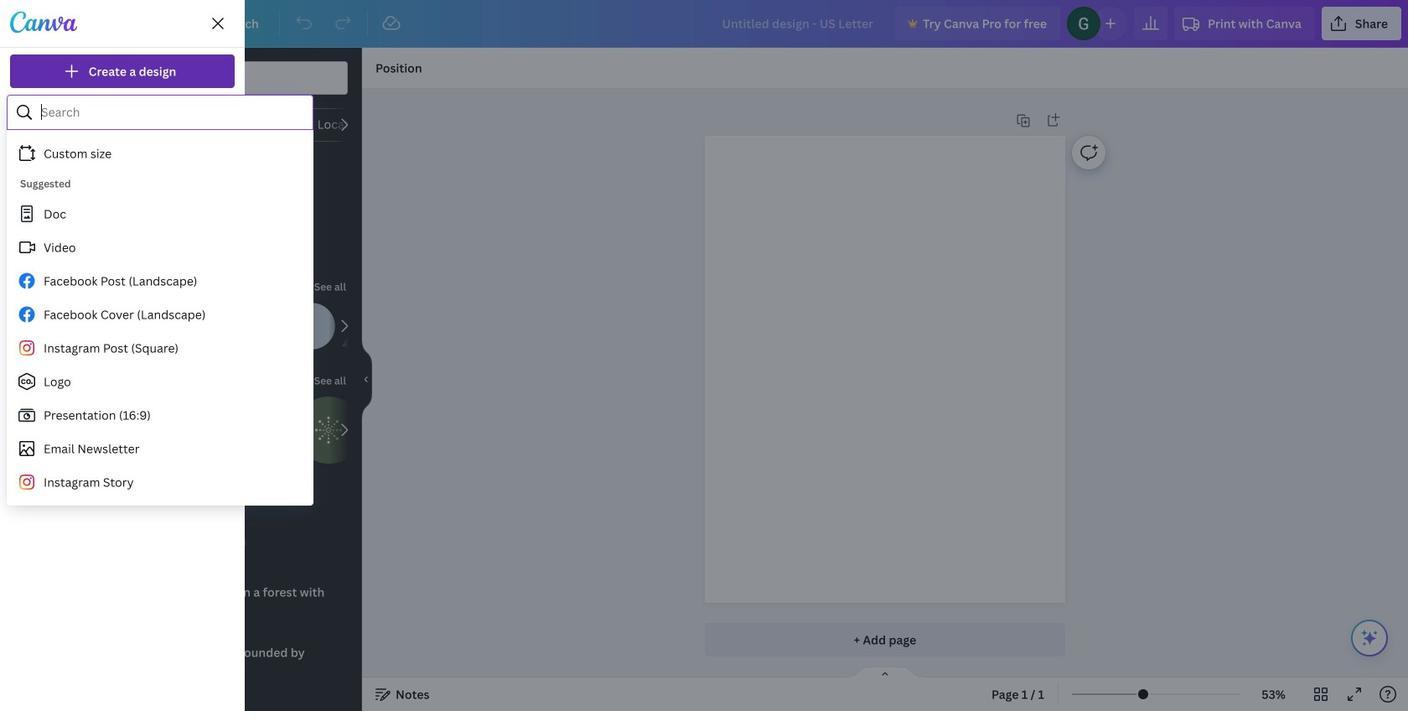 Task type: locate. For each thing, give the bounding box(es) containing it.
2 group from the left
[[148, 397, 215, 464]]

side panel tab list
[[0, 48, 60, 711]]

0 horizontal spatial group
[[74, 397, 141, 464]]

group
[[74, 397, 141, 464], [148, 397, 215, 464]]

Search search field
[[41, 96, 302, 128]]

1 horizontal spatial group
[[148, 397, 215, 464]]

list
[[10, 142, 235, 413]]

modern minimal sticker image
[[295, 397, 362, 464]]

Design title text field
[[709, 7, 889, 40]]

rounded square image
[[127, 303, 174, 350]]

triangle up image
[[342, 303, 389, 350]]



Task type: describe. For each thing, give the bounding box(es) containing it.
white circle shape image
[[288, 303, 335, 350]]

hide image
[[361, 339, 372, 420]]

add this line to the canvas image
[[181, 303, 228, 350]]

square image
[[74, 303, 121, 350]]

canva assistant image
[[1360, 628, 1380, 648]]

main menu bar
[[0, 0, 1409, 48]]

show pages image
[[845, 666, 926, 679]]

Search elements search field
[[107, 62, 314, 94]]

minimal sleek utilitarian pinwheel image
[[74, 189, 141, 256]]

1 group from the left
[[74, 397, 141, 464]]



Task type: vqa. For each thing, say whether or not it's contained in the screenshot.
the Untitled inside 'UNTITLED DESIGN WEBSITE'
no



